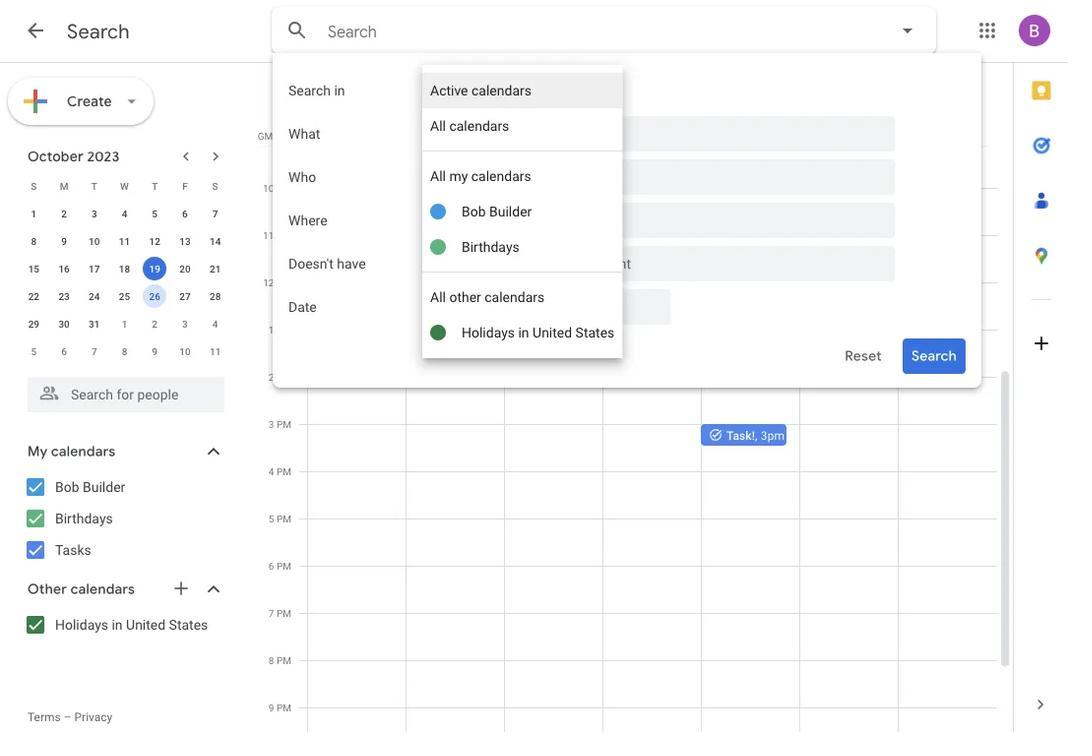 Task type: locate. For each thing, give the bounding box(es) containing it.
2 horizontal spatial 5
[[269, 513, 274, 525]]

row
[[19, 172, 231, 200], [19, 200, 231, 228], [19, 228, 231, 255], [19, 255, 231, 283], [19, 283, 231, 310], [19, 310, 231, 338], [19, 338, 231, 365]]

other calendars
[[28, 581, 135, 599]]

6 up 13 element
[[182, 208, 188, 220]]

2 row from the top
[[19, 200, 231, 228]]

all
[[430, 118, 446, 134], [430, 168, 446, 184], [430, 289, 446, 305]]

12 up 19
[[149, 235, 160, 247]]

Keywords contained in event text field
[[430, 116, 880, 152]]

pm down 3 pm
[[277, 466, 292, 478]]

doesn't
[[289, 256, 334, 272]]

10
[[263, 182, 274, 194], [89, 235, 100, 247], [180, 346, 191, 358]]

am
[[277, 135, 292, 147], [277, 182, 292, 194], [277, 230, 292, 241]]

6
[[182, 208, 188, 220], [61, 346, 67, 358], [269, 561, 274, 572]]

terms
[[28, 711, 61, 725]]

pm down '2 pm'
[[277, 419, 292, 430]]

1 vertical spatial 8
[[122, 346, 127, 358]]

2 horizontal spatial 6
[[269, 561, 274, 572]]

november 7 element
[[83, 340, 106, 364]]

20 element
[[173, 257, 197, 281]]

pm down 8 pm
[[277, 702, 292, 714]]

1 inside november 1 element
[[122, 318, 127, 330]]

row containing 29
[[19, 310, 231, 338]]

1 vertical spatial states
[[169, 617, 208, 633]]

united
[[533, 325, 572, 341], [126, 617, 166, 633]]

in
[[334, 82, 345, 99], [519, 325, 530, 341], [112, 617, 123, 633]]

2 vertical spatial 4
[[269, 466, 274, 478]]

row containing 22
[[19, 283, 231, 310]]

0 vertical spatial 12
[[149, 235, 160, 247]]

1 s from the left
[[31, 180, 37, 192]]

2 vertical spatial 8
[[269, 655, 274, 667]]

2 horizontal spatial 2
[[269, 371, 274, 383]]

07
[[281, 130, 292, 142]]

1 down 25 element
[[122, 318, 127, 330]]

go back image
[[24, 19, 47, 42]]

9
[[269, 135, 274, 147], [61, 235, 67, 247], [152, 346, 158, 358], [269, 702, 274, 714]]

holidays in united states inside calendar list box
[[462, 325, 615, 341]]

holidays
[[462, 325, 515, 341], [55, 617, 108, 633]]

t right 'm'
[[91, 180, 97, 192]]

birthdays inside my calendars list
[[55, 511, 113, 527]]

0 vertical spatial 5
[[152, 208, 158, 220]]

1 horizontal spatial 4
[[213, 318, 218, 330]]

11
[[263, 230, 274, 241], [119, 235, 130, 247], [210, 346, 221, 358]]

8 pm
[[269, 655, 292, 667]]

25
[[119, 291, 130, 302]]

birthdays
[[462, 239, 520, 255], [55, 511, 113, 527]]

0 vertical spatial bob
[[462, 203, 486, 220]]

0 vertical spatial in
[[334, 82, 345, 99]]

8 down november 1 element
[[122, 346, 127, 358]]

0 horizontal spatial states
[[169, 617, 208, 633]]

calendar list box
[[423, 65, 623, 359]]

row group
[[19, 200, 231, 365]]

6 column header from the left
[[800, 63, 899, 146]]

22 element
[[22, 285, 46, 308]]

united inside calendar list box
[[533, 325, 572, 341]]

2 all from the top
[[430, 168, 446, 184]]

states
[[576, 325, 615, 341], [169, 617, 208, 633]]

builder down "my calendars" dropdown button
[[83, 479, 125, 496]]

3 pm from the top
[[277, 371, 292, 383]]

20
[[180, 263, 191, 275]]

5 down 29 'element'
[[31, 346, 37, 358]]

2 up november 9 element on the top of page
[[152, 318, 158, 330]]

2
[[61, 208, 67, 220], [152, 318, 158, 330], [269, 371, 274, 383]]

6 row from the top
[[19, 310, 231, 338]]

1 vertical spatial 3
[[182, 318, 188, 330]]

2 vertical spatial all
[[430, 289, 446, 305]]

0 vertical spatial 7
[[213, 208, 218, 220]]

0 vertical spatial united
[[533, 325, 572, 341]]

pm up 7 pm
[[277, 561, 292, 572]]

pm down date
[[277, 324, 292, 336]]

pm for 5 pm
[[277, 513, 292, 525]]

5 for 5 pm
[[269, 513, 274, 525]]

0 horizontal spatial holidays in united states
[[55, 617, 208, 633]]

1 horizontal spatial united
[[533, 325, 572, 341]]

bob down my calendars
[[55, 479, 79, 496]]

1 vertical spatial 2
[[152, 318, 158, 330]]

7 up 8 pm
[[269, 608, 274, 620]]

1 pm from the top
[[277, 277, 292, 289]]

1 horizontal spatial 11
[[210, 346, 221, 358]]

1 horizontal spatial 6
[[182, 208, 188, 220]]

2 am from the top
[[277, 182, 292, 194]]

0 horizontal spatial 11
[[119, 235, 130, 247]]

26
[[149, 291, 160, 302]]

4 pm
[[269, 466, 292, 478]]

29
[[28, 318, 39, 330]]

0 horizontal spatial 7
[[92, 346, 97, 358]]

0 horizontal spatial 8
[[31, 235, 37, 247]]

6 pm
[[269, 561, 292, 572]]

0 vertical spatial holidays
[[462, 325, 515, 341]]

12 inside 12 element
[[149, 235, 160, 247]]

grid
[[252, 63, 1014, 734]]

10 am
[[263, 182, 292, 194]]

2 vertical spatial 3
[[269, 419, 274, 430]]

1 vertical spatial builder
[[83, 479, 125, 496]]

terms link
[[28, 711, 61, 725]]

other
[[450, 289, 482, 305]]

2 vertical spatial 7
[[269, 608, 274, 620]]

0 horizontal spatial united
[[126, 617, 166, 633]]

2 vertical spatial 6
[[269, 561, 274, 572]]

2 for 2 pm
[[269, 371, 274, 383]]

4 down 28 element at left top
[[213, 318, 218, 330]]

8 pm from the top
[[277, 608, 292, 620]]

pm up 8 pm
[[277, 608, 292, 620]]

1 horizontal spatial search
[[289, 82, 331, 99]]

8 for 8 pm
[[269, 655, 274, 667]]

1 horizontal spatial s
[[212, 180, 218, 192]]

1 vertical spatial 4
[[213, 318, 218, 330]]

bob inside calendar list box
[[462, 203, 486, 220]]

1 am from the top
[[277, 135, 292, 147]]

1 all from the top
[[430, 118, 446, 134]]

17
[[89, 263, 100, 275]]

8 inside grid
[[269, 655, 274, 667]]

0 horizontal spatial 6
[[61, 346, 67, 358]]

Search for people text field
[[39, 377, 213, 413]]

bob
[[462, 203, 486, 220], [55, 479, 79, 496]]

6 pm from the top
[[277, 513, 292, 525]]

pm down 7 pm
[[277, 655, 292, 667]]

1 vertical spatial all
[[430, 168, 446, 184]]

10 down november 3 element
[[180, 346, 191, 358]]

10 for 10 element at left top
[[89, 235, 100, 247]]

all other calendars
[[430, 289, 545, 305]]

12
[[149, 235, 160, 247], [263, 277, 274, 289]]

4 up the 11 element
[[122, 208, 127, 220]]

1 vertical spatial 7
[[92, 346, 97, 358]]

1 vertical spatial 10
[[89, 235, 100, 247]]

bob builder inside calendar list box
[[462, 203, 532, 220]]

7 up "14" 'element' on the top left
[[213, 208, 218, 220]]

9 down 8 pm
[[269, 702, 274, 714]]

what
[[289, 126, 320, 142]]

create
[[67, 93, 112, 110]]

task!
[[727, 429, 756, 443]]

6 down 30 element
[[61, 346, 67, 358]]

3 for november 3 element
[[182, 318, 188, 330]]

7 row from the top
[[19, 338, 231, 365]]

7 for november 7 element
[[92, 346, 97, 358]]

search for search in
[[289, 82, 331, 99]]

november 5 element
[[22, 340, 46, 364]]

2 horizontal spatial 10
[[263, 182, 274, 194]]

2 s from the left
[[212, 180, 218, 192]]

1 horizontal spatial 8
[[122, 346, 127, 358]]

1 horizontal spatial holidays in united states
[[462, 325, 615, 341]]

2 horizontal spatial 11
[[263, 230, 274, 241]]

row up 18 element
[[19, 228, 231, 255]]

0 horizontal spatial in
[[112, 617, 123, 633]]

3 up 10 element at left top
[[92, 208, 97, 220]]

1 horizontal spatial 3
[[182, 318, 188, 330]]

9 am
[[269, 135, 292, 147]]

november 9 element
[[143, 340, 167, 364]]

3 down '2 pm'
[[269, 419, 274, 430]]

24 element
[[83, 285, 106, 308]]

0 vertical spatial bob builder
[[462, 203, 532, 220]]

all for all my calendars
[[430, 168, 446, 184]]

1 t from the left
[[91, 180, 97, 192]]

1 vertical spatial 6
[[61, 346, 67, 358]]

s right 'f'
[[212, 180, 218, 192]]

1 vertical spatial 5
[[31, 346, 37, 358]]

None search field
[[272, 7, 982, 388], [0, 369, 244, 413], [272, 7, 982, 388]]

10 for november 10 element
[[180, 346, 191, 358]]

16
[[58, 263, 70, 275]]

0 vertical spatial holidays in united states
[[462, 325, 615, 341]]

1 vertical spatial bob builder
[[55, 479, 125, 496]]

14 element
[[204, 230, 227, 253]]

row down w
[[19, 200, 231, 228]]

8 down 7 pm
[[269, 655, 274, 667]]

7 column header from the left
[[898, 63, 998, 146]]

1 row from the top
[[19, 172, 231, 200]]

1 vertical spatial bob
[[55, 479, 79, 496]]

states down keywords not contained in event text box
[[576, 325, 615, 341]]

0 vertical spatial 10
[[263, 182, 274, 194]]

t left 'f'
[[152, 180, 158, 192]]

9 pm from the top
[[277, 655, 292, 667]]

11 down november 4 element
[[210, 346, 221, 358]]

grid containing task!
[[252, 63, 1014, 734]]

1 horizontal spatial t
[[152, 180, 158, 192]]

11 inside 'element'
[[210, 346, 221, 358]]

states inside calendar list box
[[576, 325, 615, 341]]

0 horizontal spatial 5
[[31, 346, 37, 358]]

1 horizontal spatial birthdays
[[462, 239, 520, 255]]

1 horizontal spatial bob
[[462, 203, 486, 220]]

1 horizontal spatial 12
[[263, 277, 274, 289]]

0 horizontal spatial 4
[[122, 208, 127, 220]]

7
[[213, 208, 218, 220], [92, 346, 97, 358], [269, 608, 274, 620]]

Search text field
[[328, 22, 841, 42]]

1 horizontal spatial bob builder
[[462, 203, 532, 220]]

all left my
[[430, 168, 446, 184]]

1 vertical spatial 12
[[263, 277, 274, 289]]

19, today element
[[143, 257, 167, 281]]

holidays in united states
[[462, 325, 615, 341], [55, 617, 208, 633]]

0 horizontal spatial bob builder
[[55, 479, 125, 496]]

2 vertical spatial 5
[[269, 513, 274, 525]]

other calendars button
[[4, 574, 244, 606]]

8
[[31, 235, 37, 247], [122, 346, 127, 358], [269, 655, 274, 667]]

6 up 7 pm
[[269, 561, 274, 572]]

2 pm
[[269, 371, 292, 383]]

0 vertical spatial states
[[576, 325, 615, 341]]

bob builder
[[462, 203, 532, 220], [55, 479, 125, 496]]

9 left 07
[[269, 135, 274, 147]]

1 horizontal spatial 7
[[213, 208, 218, 220]]

states down add other calendars 'image'
[[169, 617, 208, 633]]

From date text field
[[430, 290, 517, 325]]

2 vertical spatial am
[[277, 230, 292, 241]]

30
[[58, 318, 70, 330]]

tab list
[[1015, 63, 1069, 678]]

3 all from the top
[[430, 289, 446, 305]]

2 horizontal spatial 8
[[269, 655, 274, 667]]

3 column header from the left
[[504, 63, 604, 146]]

4 column header from the left
[[603, 63, 702, 146]]

3 row from the top
[[19, 228, 231, 255]]

0 horizontal spatial s
[[31, 180, 37, 192]]

0 horizontal spatial 3
[[92, 208, 97, 220]]

bob builder down my calendars
[[55, 479, 125, 496]]

calendars
[[472, 82, 532, 99], [472, 82, 532, 99], [450, 118, 510, 134], [472, 168, 532, 184], [485, 289, 545, 305], [51, 443, 116, 461], [71, 581, 135, 599]]

Enter a participant or organizer text field
[[430, 160, 880, 195]]

pm for 8 pm
[[277, 655, 292, 667]]

w
[[120, 180, 129, 192]]

7 pm from the top
[[277, 561, 292, 572]]

1 vertical spatial am
[[277, 182, 292, 194]]

1 vertical spatial in
[[519, 325, 530, 341]]

add other calendars image
[[171, 579, 191, 599]]

2 vertical spatial 10
[[180, 346, 191, 358]]

27
[[180, 291, 191, 302]]

builder down all my calendars
[[490, 203, 532, 220]]

holidays inside calendar list box
[[462, 325, 515, 341]]

builder inside my calendars list
[[83, 479, 125, 496]]

pm
[[277, 277, 292, 289], [277, 324, 292, 336], [277, 371, 292, 383], [277, 419, 292, 430], [277, 466, 292, 478], [277, 513, 292, 525], [277, 561, 292, 572], [277, 608, 292, 620], [277, 655, 292, 667], [277, 702, 292, 714]]

13
[[180, 235, 191, 247]]

birthdays up all other calendars on the top
[[462, 239, 520, 255]]

holidays in united states down "other calendars" "dropdown button"
[[55, 617, 208, 633]]

doesn't have
[[289, 256, 366, 272]]

birthdays inside calendar list box
[[462, 239, 520, 255]]

bob inside my calendars list
[[55, 479, 79, 496]]

s
[[31, 180, 37, 192], [212, 180, 218, 192]]

4 for november 4 element
[[213, 318, 218, 330]]

11 for november 11 'element'
[[210, 346, 221, 358]]

1 down 12 pm
[[269, 324, 274, 336]]

row containing 1
[[19, 200, 231, 228]]

november 6 element
[[52, 340, 76, 364]]

11 down the 10 am
[[263, 230, 274, 241]]

1 horizontal spatial 2
[[152, 318, 158, 330]]

1 vertical spatial search
[[289, 82, 331, 99]]

2 up 3 pm
[[269, 371, 274, 383]]

my calendars
[[28, 443, 116, 461]]

4
[[122, 208, 127, 220], [213, 318, 218, 330], [269, 466, 274, 478]]

november 2 element
[[143, 312, 167, 336]]

search right go back image
[[67, 19, 130, 44]]

0 vertical spatial all
[[430, 118, 446, 134]]

row containing 5
[[19, 338, 231, 365]]

11 am
[[263, 230, 292, 241]]

0 horizontal spatial 12
[[149, 235, 160, 247]]

4 down 3 pm
[[269, 466, 274, 478]]

november 3 element
[[173, 312, 197, 336]]

1 horizontal spatial builder
[[490, 203, 532, 220]]

in inside calendar list box
[[519, 325, 530, 341]]

10 up '17'
[[89, 235, 100, 247]]

column header
[[307, 63, 407, 146], [406, 63, 505, 146], [504, 63, 604, 146], [603, 63, 702, 146], [701, 63, 801, 146], [800, 63, 899, 146], [898, 63, 998, 146]]

9 down november 2 element
[[152, 346, 158, 358]]

2 down 'm'
[[61, 208, 67, 220]]

1 vertical spatial holidays in united states
[[55, 617, 208, 633]]

row down 18 element
[[19, 283, 231, 310]]

8 up 15 element
[[31, 235, 37, 247]]

5
[[152, 208, 158, 220], [31, 346, 37, 358], [269, 513, 274, 525]]

1 horizontal spatial 1
[[122, 318, 127, 330]]

search up "what" on the left
[[289, 82, 331, 99]]

1 horizontal spatial 10
[[180, 346, 191, 358]]

3
[[92, 208, 97, 220], [182, 318, 188, 330], [269, 419, 274, 430]]

5 pm from the top
[[277, 466, 292, 478]]

21 element
[[204, 257, 227, 281]]

2023
[[87, 148, 120, 165]]

active calendars
[[430, 82, 532, 99], [430, 82, 532, 99]]

1 up 15 element
[[31, 208, 37, 220]]

3 am from the top
[[277, 230, 292, 241]]

12 for 12
[[149, 235, 160, 247]]

9 pm
[[269, 702, 292, 714]]

row down 25 element
[[19, 310, 231, 338]]

holidays down other calendars
[[55, 617, 108, 633]]

holidays in united states down to
[[462, 325, 615, 341]]

11 up 18
[[119, 235, 130, 247]]

october 2023 grid
[[19, 172, 231, 365]]

7 down 31 element
[[92, 346, 97, 358]]

pm up 6 pm
[[277, 513, 292, 525]]

row up 25 element
[[19, 255, 231, 283]]

none search field search for people
[[0, 369, 244, 413]]

14
[[210, 235, 221, 247]]

0 vertical spatial 2
[[61, 208, 67, 220]]

5 up 6 pm
[[269, 513, 274, 525]]

31
[[89, 318, 100, 330]]

builder
[[490, 203, 532, 220], [83, 479, 125, 496]]

pm up 3 pm
[[277, 371, 292, 383]]

2 pm from the top
[[277, 324, 292, 336]]

2 horizontal spatial 3
[[269, 419, 274, 430]]

task! , 3pm
[[727, 429, 785, 443]]

tasks
[[55, 542, 91, 559]]

1 horizontal spatial holidays
[[462, 325, 515, 341]]

active
[[430, 82, 468, 99], [430, 82, 468, 99]]

1 vertical spatial holidays
[[55, 617, 108, 633]]

10 left who
[[263, 182, 274, 194]]

all up all my calendars
[[430, 118, 446, 134]]

12 down 11 am
[[263, 277, 274, 289]]

6 for 'november 6' element
[[61, 346, 67, 358]]

to
[[541, 299, 553, 315]]

s left 'm'
[[31, 180, 37, 192]]

10 pm from the top
[[277, 702, 292, 714]]

5 column header from the left
[[701, 63, 801, 146]]

2 horizontal spatial 7
[[269, 608, 274, 620]]

row down november 1 element
[[19, 338, 231, 365]]

1 horizontal spatial in
[[334, 82, 345, 99]]

united down to
[[533, 325, 572, 341]]

0 horizontal spatial bob
[[55, 479, 79, 496]]

5 up 12 element
[[152, 208, 158, 220]]

25 element
[[113, 285, 136, 308]]

search
[[67, 19, 130, 44], [289, 82, 331, 99]]

11 inside grid
[[263, 230, 274, 241]]

t
[[91, 180, 97, 192], [152, 180, 158, 192]]

row down 2023 in the top left of the page
[[19, 172, 231, 200]]

0 vertical spatial search
[[67, 19, 130, 44]]

4 row from the top
[[19, 255, 231, 283]]

1
[[31, 208, 37, 220], [122, 318, 127, 330], [269, 324, 274, 336]]

3 down 27 element
[[182, 318, 188, 330]]

holidays down all other calendars on the top
[[462, 325, 515, 341]]

1 vertical spatial united
[[126, 617, 166, 633]]

0 horizontal spatial 1
[[31, 208, 37, 220]]

1 horizontal spatial states
[[576, 325, 615, 341]]

pm up date
[[277, 277, 292, 289]]

all left other
[[430, 289, 446, 305]]

2 vertical spatial 2
[[269, 371, 274, 383]]

birthdays up tasks
[[55, 511, 113, 527]]

0 horizontal spatial search
[[67, 19, 130, 44]]

4 pm from the top
[[277, 419, 292, 430]]

bob builder down all my calendars
[[462, 203, 532, 220]]

bob down all my calendars
[[462, 203, 486, 220]]

november 1 element
[[113, 312, 136, 336]]

9 for 9 pm
[[269, 702, 274, 714]]

5 row from the top
[[19, 283, 231, 310]]

who
[[289, 169, 316, 185]]

2 horizontal spatial in
[[519, 325, 530, 341]]

0 vertical spatial builder
[[490, 203, 532, 220]]

30 element
[[52, 312, 76, 336]]

10 for 10 am
[[263, 182, 274, 194]]

united down "other calendars" "dropdown button"
[[126, 617, 166, 633]]

7 inside grid
[[269, 608, 274, 620]]



Task type: describe. For each thing, give the bounding box(es) containing it.
9 for november 9 element on the top of page
[[152, 346, 158, 358]]

1 for 1 pm
[[269, 324, 274, 336]]

october 2023
[[28, 148, 120, 165]]

search for search
[[67, 19, 130, 44]]

f
[[182, 180, 188, 192]]

31 element
[[83, 312, 106, 336]]

builder inside calendar list box
[[490, 203, 532, 220]]

am for 9 am
[[277, 135, 292, 147]]

my
[[450, 168, 468, 184]]

To date text field
[[569, 290, 656, 325]]

19
[[149, 263, 160, 275]]

have
[[337, 256, 366, 272]]

11 element
[[113, 230, 136, 253]]

18 element
[[113, 257, 136, 281]]

gmt-
[[258, 130, 281, 142]]

6 for 6 pm
[[269, 561, 274, 572]]

Enter a location or room text field
[[430, 203, 880, 238]]

16 element
[[52, 257, 76, 281]]

pm for 2 pm
[[277, 371, 292, 383]]

23 element
[[52, 285, 76, 308]]

23
[[58, 291, 70, 302]]

7 for 7 pm
[[269, 608, 274, 620]]

21
[[210, 263, 221, 275]]

my
[[28, 443, 48, 461]]

november 8 element
[[113, 340, 136, 364]]

my calendars list
[[4, 472, 244, 566]]

28
[[210, 291, 221, 302]]

date
[[289, 299, 317, 315]]

5 pm
[[269, 513, 292, 525]]

m
[[60, 180, 68, 192]]

17 element
[[83, 257, 106, 281]]

18
[[119, 263, 130, 275]]

19 cell
[[140, 255, 170, 283]]

12 element
[[143, 230, 167, 253]]

pm for 9 pm
[[277, 702, 292, 714]]

12 pm
[[263, 277, 292, 289]]

Keywords not contained in event text field
[[430, 246, 880, 282]]

all for all calendars
[[430, 118, 446, 134]]

row containing 15
[[19, 255, 231, 283]]

row containing 8
[[19, 228, 231, 255]]

15
[[28, 263, 39, 275]]

search image
[[278, 11, 317, 50]]

0 horizontal spatial 2
[[61, 208, 67, 220]]

24
[[89, 291, 100, 302]]

november 11 element
[[204, 340, 227, 364]]

5 for november 5 element
[[31, 346, 37, 358]]

calendars inside "dropdown button"
[[71, 581, 135, 599]]

4 for 4 pm
[[269, 466, 274, 478]]

7 pm
[[269, 608, 292, 620]]

8 for november 8 element
[[122, 346, 127, 358]]

0 vertical spatial 3
[[92, 208, 97, 220]]

all for all other calendars
[[430, 289, 446, 305]]

all calendars
[[430, 118, 510, 134]]

bob builder inside my calendars list
[[55, 479, 125, 496]]

0 vertical spatial 8
[[31, 235, 37, 247]]

gmt-07
[[258, 130, 292, 142]]

pm for 12 pm
[[277, 277, 292, 289]]

3 pm
[[269, 419, 292, 430]]

0 vertical spatial 6
[[182, 208, 188, 220]]

search options image
[[889, 11, 928, 50]]

privacy link
[[74, 711, 113, 725]]

,
[[756, 429, 758, 443]]

november 10 element
[[173, 340, 197, 364]]

am for 10 am
[[277, 182, 292, 194]]

terms – privacy
[[28, 711, 113, 725]]

where
[[289, 212, 328, 229]]

2 for november 2 element
[[152, 318, 158, 330]]

pm for 7 pm
[[277, 608, 292, 620]]

other
[[28, 581, 67, 599]]

11 for 11 am
[[263, 230, 274, 241]]

2 vertical spatial in
[[112, 617, 123, 633]]

my calendars button
[[4, 436, 244, 468]]

row containing s
[[19, 172, 231, 200]]

1 pm
[[269, 324, 292, 336]]

row group containing 1
[[19, 200, 231, 365]]

9 up 16 element
[[61, 235, 67, 247]]

search heading
[[67, 19, 130, 44]]

22
[[28, 291, 39, 302]]

pm for 4 pm
[[277, 466, 292, 478]]

10 element
[[83, 230, 106, 253]]

1 horizontal spatial 5
[[152, 208, 158, 220]]

2 column header from the left
[[406, 63, 505, 146]]

1 for november 1 element
[[122, 318, 127, 330]]

3pm
[[761, 429, 785, 443]]

27 element
[[173, 285, 197, 308]]

15 element
[[22, 257, 46, 281]]

create button
[[8, 78, 154, 125]]

all my calendars
[[430, 168, 532, 184]]

9 for 9 am
[[269, 135, 274, 147]]

november 4 element
[[204, 312, 227, 336]]

search in
[[289, 82, 345, 99]]

calendars inside dropdown button
[[51, 443, 116, 461]]

3 for 3 pm
[[269, 419, 274, 430]]

pm for 3 pm
[[277, 419, 292, 430]]

privacy
[[74, 711, 113, 725]]

29 element
[[22, 312, 46, 336]]

am for 11 am
[[277, 230, 292, 241]]

1 column header from the left
[[307, 63, 407, 146]]

12 for 12 pm
[[263, 277, 274, 289]]

2 t from the left
[[152, 180, 158, 192]]

pm for 6 pm
[[277, 561, 292, 572]]

13 element
[[173, 230, 197, 253]]

26 element
[[143, 285, 167, 308]]

11 for the 11 element
[[119, 235, 130, 247]]

–
[[64, 711, 71, 725]]

pm for 1 pm
[[277, 324, 292, 336]]

0 horizontal spatial holidays
[[55, 617, 108, 633]]

26 cell
[[140, 283, 170, 310]]

october
[[28, 148, 84, 165]]

28 element
[[204, 285, 227, 308]]



Task type: vqa. For each thing, say whether or not it's contained in the screenshot.
'22' element
yes



